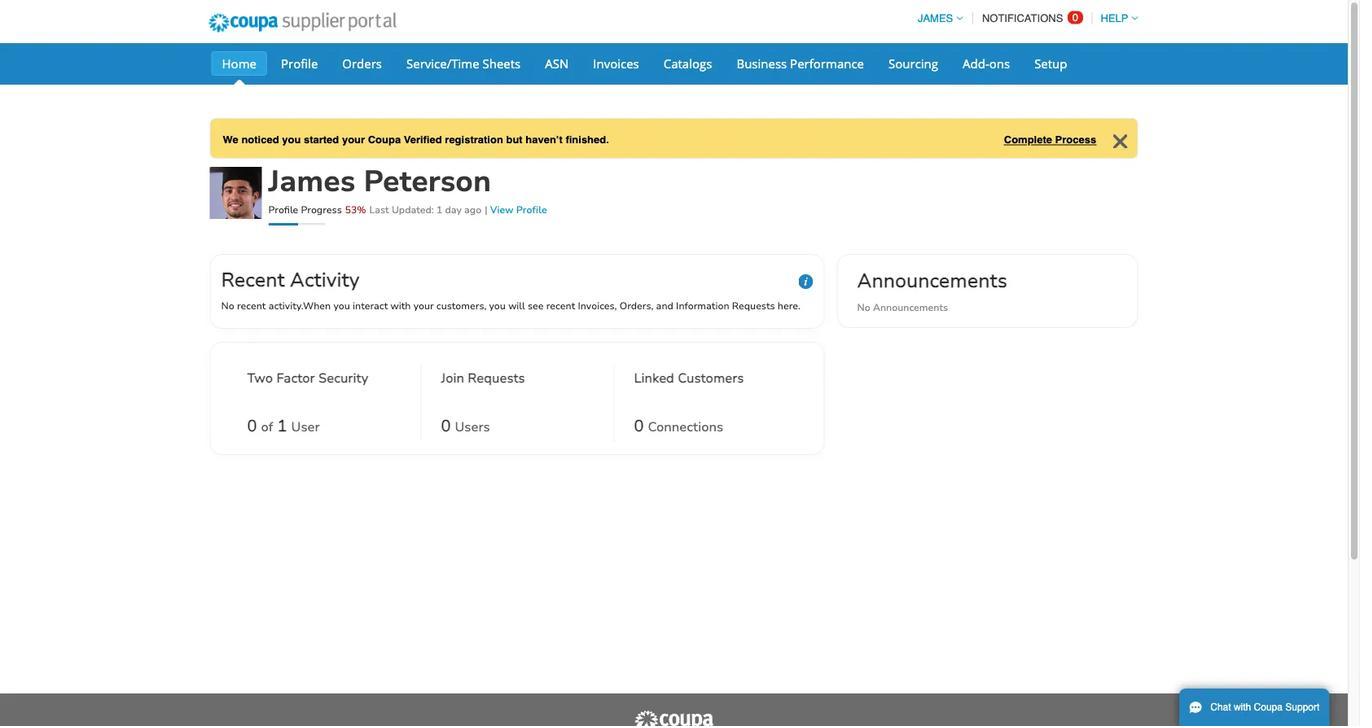 Task type: describe. For each thing, give the bounding box(es) containing it.
customers,
[[437, 299, 487, 312]]

will
[[509, 299, 525, 312]]

add-ons link
[[953, 51, 1021, 76]]

announcements no announcements
[[858, 267, 1008, 314]]

performance
[[790, 55, 865, 72]]

ago
[[464, 203, 482, 216]]

join requests
[[441, 370, 525, 387]]

close image
[[1113, 134, 1128, 148]]

activity.
[[269, 299, 303, 312]]

navigation containing notifications 0
[[911, 2, 1139, 34]]

ons
[[990, 55, 1011, 72]]

catalogs
[[664, 55, 713, 72]]

invoices
[[593, 55, 639, 72]]

orders link
[[332, 51, 393, 76]]

requests inside 'join requests' link
[[468, 370, 525, 387]]

2 horizontal spatial you
[[489, 299, 506, 312]]

two
[[247, 370, 273, 387]]

sourcing link
[[878, 51, 949, 76]]

james for james peterson profile progress 53% last updated: 1 day ago | view profile
[[268, 162, 356, 202]]

factor
[[277, 370, 315, 387]]

1 horizontal spatial coupa supplier portal image
[[634, 711, 715, 727]]

business performance
[[737, 55, 865, 72]]

announcements inside 'announcements no announcements'
[[873, 301, 949, 314]]

recent
[[221, 266, 285, 293]]

sheets
[[483, 55, 521, 72]]

recent activity
[[221, 266, 360, 293]]

two factor security link
[[247, 369, 369, 410]]

peterson
[[364, 162, 491, 202]]

business performance link
[[726, 51, 875, 76]]

0 users
[[441, 415, 490, 437]]

process
[[1056, 133, 1097, 146]]

0 of 1 user
[[247, 415, 320, 437]]

0 for 0 of 1 user
[[247, 415, 257, 437]]

support
[[1286, 702, 1320, 714]]

day
[[445, 203, 462, 216]]

coupa inside button
[[1255, 702, 1283, 714]]

53%
[[345, 203, 366, 216]]

profile link
[[271, 51, 329, 76]]

help link
[[1094, 12, 1139, 24]]

additional information image
[[799, 275, 814, 289]]

security
[[319, 370, 369, 387]]

add-ons
[[963, 55, 1011, 72]]

no recent activity. when you interact with your customers, you will see recent invoices, orders, and information requests here.
[[221, 299, 801, 312]]

last
[[370, 203, 389, 216]]

orders
[[342, 55, 382, 72]]

0 horizontal spatial no
[[221, 299, 234, 312]]

complete process
[[1005, 133, 1097, 146]]

notifications
[[983, 12, 1064, 24]]

when
[[303, 299, 331, 312]]

service/time sheets link
[[396, 51, 531, 76]]

service/time sheets
[[407, 55, 521, 72]]

0 vertical spatial coupa supplier portal image
[[198, 2, 408, 43]]

orders,
[[620, 299, 654, 312]]

james link
[[911, 12, 963, 24]]

user
[[291, 419, 320, 436]]

chat with coupa support
[[1211, 702, 1320, 714]]

invoices,
[[578, 299, 617, 312]]

of
[[261, 419, 273, 436]]

setup
[[1035, 55, 1068, 72]]

0 inside notifications 0
[[1073, 11, 1079, 24]]

we noticed you started your coupa verified registration but haven't finished.
[[223, 133, 609, 146]]

service/time
[[407, 55, 480, 72]]

customers
[[678, 370, 744, 387]]

profile left progress
[[268, 203, 298, 216]]

0 vertical spatial announcements
[[858, 267, 1008, 294]]

business
[[737, 55, 787, 72]]

home
[[222, 55, 257, 72]]

join requests link
[[441, 369, 525, 410]]

|
[[485, 203, 488, 216]]



Task type: locate. For each thing, give the bounding box(es) containing it.
interact
[[353, 299, 388, 312]]

noticed
[[242, 133, 279, 146]]

0 horizontal spatial your
[[342, 133, 365, 146]]

requests left "here."
[[732, 299, 775, 312]]

announcements
[[858, 267, 1008, 294], [873, 301, 949, 314]]

0 horizontal spatial recent
[[237, 299, 266, 312]]

james
[[918, 12, 954, 24], [268, 162, 356, 202]]

james up progress
[[268, 162, 356, 202]]

invoices link
[[583, 51, 650, 76]]

coupa supplier portal image
[[198, 2, 408, 43], [634, 711, 715, 727]]

recent
[[237, 299, 266, 312], [547, 299, 575, 312]]

1 horizontal spatial requests
[[732, 299, 775, 312]]

view profile link
[[491, 203, 547, 216]]

profile right "view"
[[517, 203, 547, 216]]

users
[[455, 419, 490, 436]]

add-
[[963, 55, 990, 72]]

navigation
[[911, 2, 1139, 34]]

1 horizontal spatial your
[[414, 299, 434, 312]]

james inside james peterson profile progress 53% last updated: 1 day ago | view profile
[[268, 162, 356, 202]]

1 horizontal spatial you
[[334, 299, 350, 312]]

view
[[491, 203, 514, 216]]

0 vertical spatial with
[[391, 299, 411, 312]]

1 vertical spatial announcements
[[873, 301, 949, 314]]

registration
[[445, 133, 503, 146]]

requests
[[732, 299, 775, 312], [468, 370, 525, 387]]

1 vertical spatial requests
[[468, 370, 525, 387]]

verified
[[404, 133, 442, 146]]

james peterson profile progress 53% last updated: 1 day ago | view profile
[[268, 162, 547, 216]]

connections
[[648, 419, 724, 436]]

with
[[391, 299, 411, 312], [1234, 702, 1252, 714]]

with right "interact"
[[391, 299, 411, 312]]

finished.
[[566, 133, 609, 146]]

no inside 'announcements no announcements'
[[858, 301, 871, 314]]

0 vertical spatial requests
[[732, 299, 775, 312]]

information
[[676, 299, 730, 312]]

0 vertical spatial coupa
[[368, 133, 401, 146]]

asn
[[545, 55, 569, 72]]

1 vertical spatial james
[[268, 162, 356, 202]]

here.
[[778, 299, 801, 312]]

see
[[528, 299, 544, 312]]

two factor security
[[247, 370, 369, 387]]

1 horizontal spatial with
[[1234, 702, 1252, 714]]

your right started
[[342, 133, 365, 146]]

1 recent from the left
[[237, 299, 266, 312]]

started
[[304, 133, 339, 146]]

2 recent from the left
[[547, 299, 575, 312]]

no
[[221, 299, 234, 312], [858, 301, 871, 314]]

your
[[342, 133, 365, 146], [414, 299, 434, 312]]

1 vertical spatial coupa
[[1255, 702, 1283, 714]]

0 horizontal spatial james
[[268, 162, 356, 202]]

requests right join
[[468, 370, 525, 387]]

coupa
[[368, 133, 401, 146], [1255, 702, 1283, 714]]

your left customers,
[[414, 299, 434, 312]]

activity
[[290, 266, 360, 293]]

0 horizontal spatial coupa supplier portal image
[[198, 2, 408, 43]]

1 vertical spatial coupa supplier portal image
[[634, 711, 715, 727]]

1 horizontal spatial james
[[918, 12, 954, 24]]

you right when
[[334, 299, 350, 312]]

1 horizontal spatial no
[[858, 301, 871, 314]]

you left will
[[489, 299, 506, 312]]

1 horizontal spatial coupa
[[1255, 702, 1283, 714]]

0 left of
[[247, 415, 257, 437]]

0 horizontal spatial requests
[[468, 370, 525, 387]]

0 horizontal spatial coupa
[[368, 133, 401, 146]]

you left started
[[282, 133, 301, 146]]

0 left users at left
[[441, 415, 451, 437]]

no down "recent"
[[221, 299, 234, 312]]

0 horizontal spatial with
[[391, 299, 411, 312]]

you
[[282, 133, 301, 146], [334, 299, 350, 312], [489, 299, 506, 312]]

linked
[[634, 370, 675, 387]]

chat
[[1211, 702, 1232, 714]]

0 horizontal spatial 1
[[277, 415, 287, 437]]

1 horizontal spatial recent
[[547, 299, 575, 312]]

with inside button
[[1234, 702, 1252, 714]]

notifications 0
[[983, 11, 1079, 24]]

0 vertical spatial 1
[[437, 203, 443, 216]]

0 for 0 connections
[[634, 415, 644, 437]]

0 horizontal spatial you
[[282, 133, 301, 146]]

0 for 0 users
[[441, 415, 451, 437]]

linked customers
[[634, 370, 744, 387]]

1 horizontal spatial 1
[[437, 203, 443, 216]]

join
[[441, 370, 465, 387]]

0 vertical spatial your
[[342, 133, 365, 146]]

asn link
[[535, 51, 580, 76]]

0 vertical spatial james
[[918, 12, 954, 24]]

1 vertical spatial 1
[[277, 415, 287, 437]]

0 left connections
[[634, 415, 644, 437]]

progress
[[301, 203, 342, 216]]

and
[[656, 299, 674, 312]]

chat with coupa support button
[[1180, 689, 1330, 727]]

recent right see
[[547, 299, 575, 312]]

haven't
[[526, 133, 563, 146]]

with right chat
[[1234, 702, 1252, 714]]

help
[[1101, 12, 1129, 24]]

1
[[437, 203, 443, 216], [277, 415, 287, 437]]

james up the sourcing
[[918, 12, 954, 24]]

0 connections
[[634, 415, 724, 437]]

we
[[223, 133, 239, 146]]

1 right of
[[277, 415, 287, 437]]

0
[[1073, 11, 1079, 24], [247, 415, 257, 437], [441, 415, 451, 437], [634, 415, 644, 437]]

james for james
[[918, 12, 954, 24]]

coupa left support at the right bottom
[[1255, 702, 1283, 714]]

profile inside profile link
[[281, 55, 318, 72]]

profile right home
[[281, 55, 318, 72]]

home link
[[211, 51, 267, 76]]

linked customers link
[[634, 369, 744, 410]]

user avatar image
[[210, 167, 262, 219]]

coupa left verified
[[368, 133, 401, 146]]

complete
[[1005, 133, 1053, 146]]

1 left day
[[437, 203, 443, 216]]

updated:
[[392, 203, 434, 216]]

1 vertical spatial your
[[414, 299, 434, 312]]

but
[[506, 133, 523, 146]]

0 left help
[[1073, 11, 1079, 24]]

catalogs link
[[653, 51, 723, 76]]

profile
[[281, 55, 318, 72], [268, 203, 298, 216], [517, 203, 547, 216]]

recent down "recent"
[[237, 299, 266, 312]]

sourcing
[[889, 55, 939, 72]]

1 inside james peterson profile progress 53% last updated: 1 day ago | view profile
[[437, 203, 443, 216]]

no right "here."
[[858, 301, 871, 314]]

1 vertical spatial with
[[1234, 702, 1252, 714]]

setup link
[[1024, 51, 1078, 76]]



Task type: vqa. For each thing, say whether or not it's contained in the screenshot.
Previous image
no



